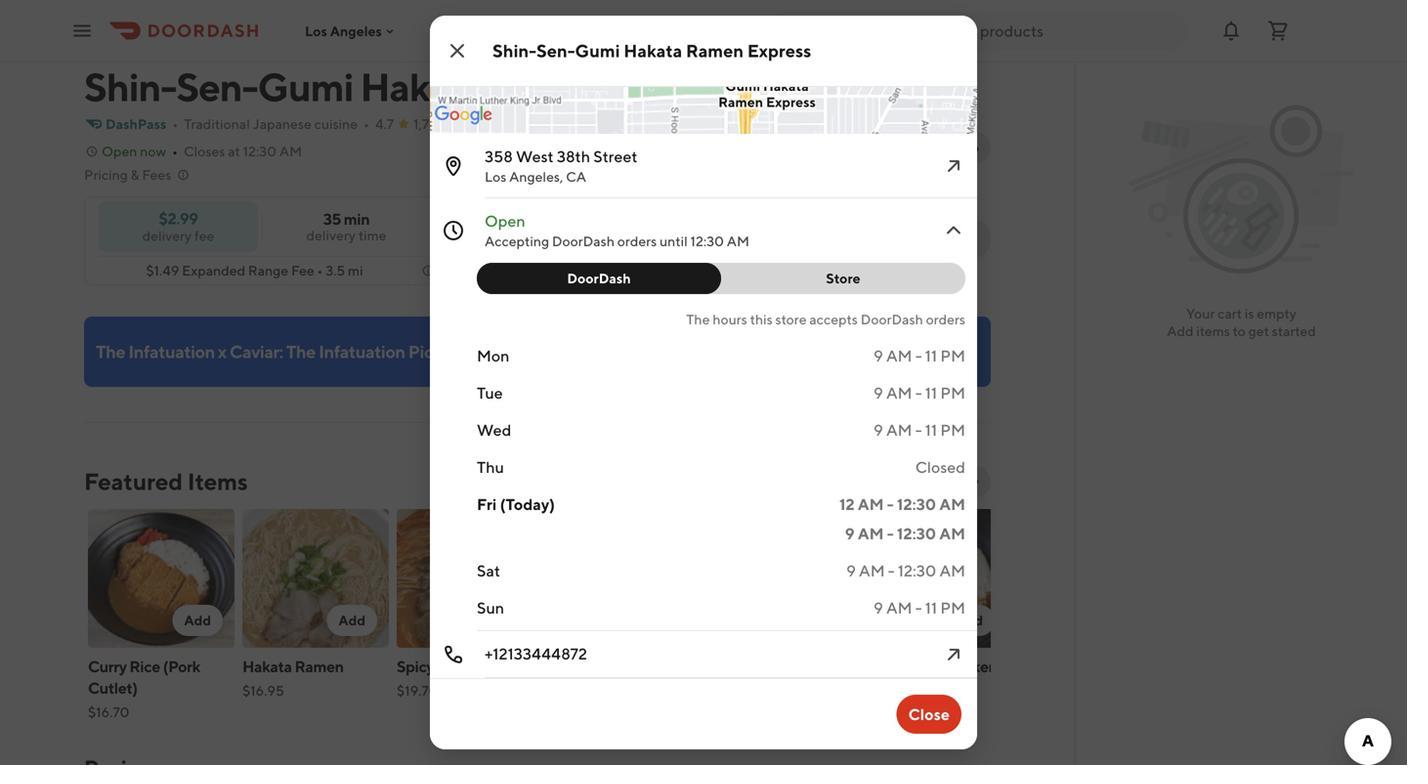 Task type: describe. For each thing, give the bounding box(es) containing it.
click item image
[[942, 643, 966, 667]]

angeles
[[330, 23, 382, 39]]

9 am - 11 pm for tue
[[874, 384, 966, 402]]

- for tue
[[916, 384, 922, 402]]

DoorDash button
[[477, 263, 721, 294]]

• right now
[[172, 143, 178, 159]]

- for mon
[[916, 346, 922, 365]]

Pickup radio
[[888, 219, 991, 259]]

$2.99
[[159, 209, 198, 228]]

cutlet)
[[88, 679, 138, 697]]

add for spicy hakata ramen
[[493, 612, 520, 628]]

add for curry rice (chicken karaage)
[[956, 612, 983, 628]]

$$
[[573, 116, 589, 132]]

save button
[[561, 219, 642, 259]]

more
[[917, 139, 951, 155]]

traditional
[[184, 116, 250, 132]]

add button for curry rice (pork cutlet)
[[172, 605, 223, 636]]

$19.70
[[397, 683, 438, 699]]

accepts
[[810, 311, 858, 327]]

more info button
[[886, 132, 991, 163]]

hakata inside spicy hakata ramen $19.70
[[437, 657, 486, 676]]

pork cutlet curry udon button
[[547, 505, 702, 734]]

- for sun
[[916, 599, 922, 617]]

accepting
[[485, 233, 549, 249]]

- for 12 am - 12:30 am
[[887, 524, 894, 543]]

store
[[776, 311, 807, 327]]

close shin-sen-gumi hakata ramen express image
[[446, 39, 469, 63]]

9 am - 12:30 am for sat
[[846, 562, 966, 580]]

dashpass •
[[106, 116, 178, 132]]

$16.70 for cutlet)
[[88, 704, 129, 720]]

35 min delivery time
[[306, 210, 387, 243]]

- for sat
[[888, 562, 895, 580]]

delivery inside $2.99 delivery fee
[[142, 228, 192, 244]]

• left $$
[[562, 116, 567, 132]]

at
[[228, 143, 240, 159]]

closes
[[184, 143, 225, 159]]

doordash inside open accepting doordash orders until 12:30 am
[[552, 233, 615, 249]]

1 infatuation from the left
[[128, 341, 215, 362]]

tue
[[477, 384, 503, 402]]

9 am - 11 pm for sun
[[874, 599, 966, 617]]

order
[[735, 231, 773, 247]]

hakata ramen image
[[242, 509, 389, 648]]

11 for wed
[[925, 421, 937, 439]]

pricing & fees
[[84, 167, 171, 183]]

rice for cutlet)
[[129, 657, 160, 676]]

open now
[[102, 143, 166, 159]]

12 am - 12:30 am
[[840, 495, 966, 514]]

pick
[[408, 341, 442, 362]]

- for wed
[[916, 421, 922, 439]]

your
[[1187, 305, 1215, 322]]

2 vertical spatial doordash
[[861, 311, 923, 327]]

ratings
[[458, 116, 501, 132]]

items
[[1197, 323, 1230, 339]]

featured items heading
[[84, 466, 248, 497]]

0 horizontal spatial mi
[[348, 262, 363, 279]]

curry inside pork cutlet curry udon
[[633, 657, 672, 676]]

west
[[516, 147, 554, 166]]

11 for mon
[[925, 346, 937, 365]]

spicy hakata ramen image
[[397, 509, 543, 648]]

time
[[359, 227, 387, 243]]

the hours this store accepts doordash orders
[[686, 311, 966, 327]]

click item image for orders
[[942, 219, 966, 242]]

hakata ramen $16.95
[[242, 657, 344, 699]]

x
[[218, 341, 226, 362]]

this
[[750, 311, 773, 327]]

group order button
[[658, 219, 784, 259]]

$1.49
[[146, 262, 179, 279]]

wed
[[477, 421, 512, 439]]

doordash inside button
[[567, 270, 631, 286]]

add for curry rice (pork cutlet)
[[184, 612, 211, 628]]

orders inside open accepting doordash orders until 12:30 am
[[618, 233, 657, 249]]

pickup
[[923, 223, 968, 239]]

pork cutlet curry udon
[[551, 657, 672, 697]]

is
[[1245, 305, 1254, 322]]

items
[[187, 468, 248, 496]]

hakata inside hakata ramen $16.95
[[242, 657, 292, 676]]

empty
[[1257, 305, 1297, 322]]

sun
[[477, 599, 504, 617]]

delivery inside 35 min delivery time
[[306, 227, 356, 243]]

caviar:
[[230, 341, 283, 362]]

&
[[131, 167, 139, 183]]

street
[[594, 147, 638, 166]]

curry rice (chicken karaage) $16.70
[[860, 657, 998, 720]]

notification bell image
[[1220, 19, 1243, 43]]

open for open now
[[102, 143, 137, 159]]

fri
[[477, 495, 497, 514]]

• left 4.7
[[364, 116, 369, 132]]

add inside your cart is empty add items to get started
[[1167, 323, 1194, 339]]

the for the hours this store accepts doordash orders
[[686, 311, 710, 327]]

cutlet
[[586, 657, 630, 676]]

cuisine
[[314, 116, 358, 132]]

range
[[248, 262, 288, 279]]

sat
[[477, 562, 500, 580]]

fee
[[194, 228, 214, 244]]

open menu image
[[70, 19, 94, 43]]

12
[[840, 495, 855, 514]]

cart
[[1218, 305, 1242, 322]]

358 west 38th street los angeles, ca
[[485, 147, 638, 185]]

• right 'ratings'
[[507, 116, 512, 132]]

thu
[[477, 458, 504, 476]]

open for open accepting doordash orders until 12:30 am
[[485, 212, 525, 230]]

0 items, open order cart image
[[1267, 19, 1290, 43]]

curry rice (pork cutlet) image
[[88, 509, 235, 648]]

(chicken
[[935, 657, 998, 676]]

ca
[[566, 169, 586, 185]]

close button
[[897, 695, 962, 734]]

+12133444872
[[485, 645, 587, 663]]

1 vertical spatial 3.5
[[326, 262, 345, 279]]

pm for tue
[[941, 384, 966, 402]]

featured
[[84, 468, 183, 496]]

38th
[[557, 147, 590, 166]]

info
[[954, 139, 979, 155]]

9 for sat
[[846, 562, 856, 580]]

hour options option group
[[477, 263, 966, 294]]

hours
[[713, 311, 747, 327]]

more info
[[917, 139, 979, 155]]



Task type: vqa. For each thing, say whether or not it's contained in the screenshot.


Task type: locate. For each thing, give the bounding box(es) containing it.
358
[[485, 147, 513, 166]]

the
[[686, 311, 710, 327], [96, 341, 125, 362], [286, 341, 316, 362]]

curry for curry rice (pork cutlet)
[[88, 657, 127, 676]]

$1.49 expanded range fee • 3.5 mi
[[146, 262, 363, 279]]

3 11 from the top
[[925, 421, 937, 439]]

3.5 right fee
[[326, 262, 345, 279]]

store
[[826, 270, 861, 286]]

open
[[102, 143, 137, 159], [485, 212, 525, 230]]

add up +12133444872
[[493, 612, 520, 628]]

4 9 am - 11 pm from the top
[[874, 599, 966, 617]]

9 for sun
[[874, 599, 883, 617]]

2 click item image from the top
[[942, 219, 966, 242]]

mi down time in the left of the page
[[348, 262, 363, 279]]

2 $16.70 from the left
[[860, 704, 902, 720]]

9 am - 12:30 am for 12 am - 12:30 am
[[845, 524, 966, 543]]

to
[[1233, 323, 1246, 339]]

0 horizontal spatial delivery
[[142, 228, 192, 244]]

japanese
[[253, 116, 312, 132]]

1 horizontal spatial los
[[485, 169, 507, 185]]

0 vertical spatial click item image
[[942, 154, 966, 178]]

-
[[916, 346, 922, 365], [916, 384, 922, 402], [916, 421, 922, 439], [887, 495, 894, 514], [887, 524, 894, 543], [888, 562, 895, 580], [916, 599, 922, 617]]

min
[[344, 210, 370, 228]]

mi left $$
[[541, 116, 556, 132]]

0 horizontal spatial rice
[[129, 657, 160, 676]]

1 horizontal spatial orders
[[926, 311, 966, 327]]

los
[[305, 23, 327, 39], [485, 169, 507, 185]]

curry up karaage)
[[860, 657, 899, 676]]

9 for wed
[[874, 421, 883, 439]]

1 curry from the left
[[88, 657, 127, 676]]

featured items
[[84, 468, 248, 496]]

delivery left time in the left of the page
[[306, 227, 356, 243]]

pork
[[551, 657, 583, 676]]

• closes at 12:30 am
[[172, 143, 302, 159]]

shin-
[[493, 40, 537, 61], [735, 62, 769, 78], [735, 62, 769, 78], [84, 64, 176, 110]]

open up accepting
[[485, 212, 525, 230]]

fee
[[291, 262, 314, 279]]

orders left until
[[618, 233, 657, 249]]

add
[[1167, 323, 1194, 339], [184, 612, 211, 628], [339, 612, 366, 628], [493, 612, 520, 628], [956, 612, 983, 628]]

0 horizontal spatial $16.70
[[88, 704, 129, 720]]

$16.70 down karaage)
[[860, 704, 902, 720]]

1 click item image from the top
[[942, 154, 966, 178]]

rice inside curry rice (chicken karaage) $16.70
[[902, 657, 932, 676]]

3 9 am - 11 pm from the top
[[874, 421, 966, 439]]

the inside shin-sen-gumi hakata ramen express dialog
[[686, 311, 710, 327]]

1,700+
[[414, 116, 456, 132]]

1 horizontal spatial 3.5
[[518, 116, 538, 132]]

1 vertical spatial open
[[485, 212, 525, 230]]

gumi
[[575, 40, 620, 61], [258, 64, 353, 110], [726, 78, 761, 94], [726, 78, 761, 94]]

12:30 inside open accepting doordash orders until 12:30 am
[[691, 233, 724, 249]]

$16.70 down cutlet)
[[88, 704, 129, 720]]

doordash up doordash button
[[552, 233, 615, 249]]

pricing & fees button
[[84, 165, 191, 185]]

$1.49 expanded range fee • 3.5 mi image
[[420, 263, 436, 279]]

0 vertical spatial 3.5
[[518, 116, 538, 132]]

0 vertical spatial los
[[305, 23, 327, 39]]

1 horizontal spatial rice
[[902, 657, 932, 676]]

infatuation left x
[[128, 341, 215, 362]]

save
[[600, 231, 630, 247]]

1 pm from the top
[[941, 346, 966, 365]]

rice inside curry rice (pork cutlet) $16.70
[[129, 657, 160, 676]]

1 9 am - 11 pm from the top
[[874, 346, 966, 365]]

2 horizontal spatial curry
[[860, 657, 899, 676]]

2 add button from the left
[[327, 605, 377, 636]]

0 horizontal spatial the
[[96, 341, 125, 362]]

1 horizontal spatial $16.70
[[860, 704, 902, 720]]

click item image up pickup
[[942, 154, 966, 178]]

9
[[874, 346, 883, 365], [874, 384, 883, 402], [874, 421, 883, 439], [845, 524, 855, 543], [846, 562, 856, 580], [874, 599, 883, 617]]

your cart is empty add items to get started
[[1167, 305, 1316, 339]]

9 am - 12:30 am
[[845, 524, 966, 543], [846, 562, 966, 580]]

started
[[1272, 323, 1316, 339]]

3 pm from the top
[[941, 421, 966, 439]]

get
[[1249, 323, 1270, 339]]

pm for sun
[[941, 599, 966, 617]]

0 horizontal spatial 3.5
[[326, 262, 345, 279]]

4 add button from the left
[[945, 605, 995, 636]]

12:30
[[243, 143, 277, 159], [691, 233, 724, 249], [897, 495, 936, 514], [897, 524, 936, 543], [898, 562, 937, 580]]

2 pm from the top
[[941, 384, 966, 402]]

1 vertical spatial mi
[[348, 262, 363, 279]]

• right dashpass
[[172, 116, 178, 132]]

1 horizontal spatial curry
[[633, 657, 672, 676]]

1 vertical spatial los
[[485, 169, 507, 185]]

11 for tue
[[925, 384, 937, 402]]

2 curry from the left
[[633, 657, 672, 676]]

0 vertical spatial mi
[[541, 116, 556, 132]]

click item image down the more info on the right top of the page
[[942, 219, 966, 242]]

add up click item icon
[[956, 612, 983, 628]]

click item image for street
[[942, 154, 966, 178]]

mon
[[477, 346, 510, 365]]

close
[[909, 705, 950, 724]]

1 vertical spatial doordash
[[567, 270, 631, 286]]

satsuma ramen image
[[706, 509, 852, 648]]

curry inside curry rice (pork cutlet) $16.70
[[88, 657, 127, 676]]

3.5 up west on the left top of the page
[[518, 116, 538, 132]]

ramen
[[686, 40, 744, 61], [491, 64, 614, 110], [718, 94, 763, 110], [718, 94, 763, 110], [295, 657, 344, 676], [489, 657, 538, 676]]

ramen inside spicy hakata ramen $19.70
[[489, 657, 538, 676]]

now
[[140, 143, 166, 159]]

curry up cutlet)
[[88, 657, 127, 676]]

pm for wed
[[941, 421, 966, 439]]

0 vertical spatial 9 am - 12:30 am
[[845, 524, 966, 543]]

rice left (pork
[[129, 657, 160, 676]]

9 am - 11 pm for wed
[[874, 421, 966, 439]]

0 horizontal spatial open
[[102, 143, 137, 159]]

0 vertical spatial orders
[[618, 233, 657, 249]]

1 $16.70 from the left
[[88, 704, 129, 720]]

angeles,
[[509, 169, 563, 185]]

shin-sen-gumi hakata ramen express dialog
[[271, 0, 1021, 750]]

rice
[[129, 657, 160, 676], [902, 657, 932, 676]]

ramen inside hakata ramen $16.95
[[295, 657, 344, 676]]

$16.95
[[242, 683, 284, 699]]

1 vertical spatial orders
[[926, 311, 966, 327]]

• right fee
[[317, 262, 323, 279]]

•
[[172, 116, 178, 132], [364, 116, 369, 132], [507, 116, 512, 132], [562, 116, 567, 132], [172, 143, 178, 159], [317, 262, 323, 279]]

add down your
[[1167, 323, 1194, 339]]

0 horizontal spatial curry
[[88, 657, 127, 676]]

1 horizontal spatial infatuation
[[319, 341, 405, 362]]

pm for mon
[[941, 346, 966, 365]]

expanded
[[182, 262, 245, 279]]

0 vertical spatial open
[[102, 143, 137, 159]]

fri (today)
[[477, 495, 555, 514]]

open inside open accepting doordash orders until 12:30 am
[[485, 212, 525, 230]]

doordash right accepts
[[861, 311, 923, 327]]

1 horizontal spatial delivery
[[306, 227, 356, 243]]

3.5
[[518, 116, 538, 132], [326, 262, 345, 279]]

until
[[660, 233, 688, 249]]

orders down pickup radio
[[926, 311, 966, 327]]

1,700+ ratings •
[[414, 116, 512, 132]]

add up hakata ramen $16.95
[[339, 612, 366, 628]]

add button up +12133444872
[[481, 605, 532, 636]]

$16.70 inside curry rice (chicken karaage) $16.70
[[860, 704, 902, 720]]

1 vertical spatial 9 am - 12:30 am
[[846, 562, 966, 580]]

doordash down save button
[[567, 270, 631, 286]]

1 11 from the top
[[925, 346, 937, 365]]

the infatuation x caviar: the infatuation pick
[[96, 341, 442, 362]]

$16.70
[[88, 704, 129, 720], [860, 704, 902, 720]]

1 horizontal spatial mi
[[541, 116, 556, 132]]

curry
[[88, 657, 127, 676], [633, 657, 672, 676], [860, 657, 899, 676]]

2 horizontal spatial the
[[686, 311, 710, 327]]

closed
[[916, 458, 966, 476]]

3.5 mi • $$
[[518, 116, 589, 132]]

9 for tue
[[874, 384, 883, 402]]

Store button
[[710, 263, 966, 294]]

traditional japanese cuisine
[[184, 116, 358, 132]]

curry right 'cutlet'
[[633, 657, 672, 676]]

1 add button from the left
[[172, 605, 223, 636]]

open accepting doordash orders until 12:30 am
[[485, 212, 750, 249]]

los down 358
[[485, 169, 507, 185]]

2 9 am - 11 pm from the top
[[874, 384, 966, 402]]

map region
[[271, 0, 1021, 277]]

los angeles
[[305, 23, 382, 39]]

add button up hakata ramen $16.95
[[327, 605, 377, 636]]

delivery
[[306, 227, 356, 243], [142, 228, 192, 244]]

curry rice (chicken karaage) image
[[860, 509, 1007, 648]]

previous button of carousel image
[[929, 474, 944, 490]]

add button up click item icon
[[945, 605, 995, 636]]

click item image
[[942, 154, 966, 178], [942, 219, 966, 242]]

add button
[[172, 605, 223, 636], [327, 605, 377, 636], [481, 605, 532, 636], [945, 605, 995, 636]]

(pork
[[163, 657, 200, 676]]

4.7
[[375, 116, 394, 132]]

0 vertical spatial doordash
[[552, 233, 615, 249]]

1 vertical spatial shin-sen-gumi hakata ramen express
[[84, 64, 755, 110]]

add button for curry rice (chicken karaage)
[[945, 605, 995, 636]]

0 vertical spatial shin-sen-gumi hakata ramen express
[[493, 40, 812, 61]]

los left angeles
[[305, 23, 327, 39]]

0 horizontal spatial infatuation
[[128, 341, 215, 362]]

1 vertical spatial click item image
[[942, 219, 966, 242]]

1 rice from the left
[[129, 657, 160, 676]]

rice up karaage)
[[902, 657, 932, 676]]

hakata
[[624, 40, 683, 61], [360, 64, 484, 110], [763, 78, 809, 94], [763, 78, 809, 94], [242, 657, 292, 676], [437, 657, 486, 676]]

add button for hakata ramen
[[327, 605, 377, 636]]

0 horizontal spatial orders
[[618, 233, 657, 249]]

11 for sun
[[925, 599, 937, 617]]

curry for curry rice (chicken karaage)
[[860, 657, 899, 676]]

2 rice from the left
[[902, 657, 932, 676]]

the for the infatuation x caviar: the infatuation pick
[[96, 341, 125, 362]]

9 for mon
[[874, 346, 883, 365]]

3 add button from the left
[[481, 605, 532, 636]]

$2.99 delivery fee
[[142, 209, 214, 244]]

karaage)
[[860, 679, 923, 697]]

$16.70 for karaage)
[[860, 704, 902, 720]]

spicy hakata ramen $19.70
[[397, 657, 538, 699]]

delivery up $1.49
[[142, 228, 192, 244]]

pork cutlet curry udon image
[[551, 509, 698, 648]]

shin-sen-gumi hakata ramen express image
[[102, 0, 176, 50]]

add for hakata ramen
[[339, 612, 366, 628]]

9 for 12 am - 12:30 am
[[845, 524, 855, 543]]

powered by google image
[[435, 106, 493, 125]]

next button of carousel image
[[968, 474, 983, 490]]

sen-
[[537, 40, 575, 61], [769, 62, 799, 78], [769, 62, 799, 78], [176, 64, 258, 110]]

2 11 from the top
[[925, 384, 937, 402]]

1 horizontal spatial open
[[485, 212, 525, 230]]

curry inside curry rice (chicken karaage) $16.70
[[860, 657, 899, 676]]

shin-sen-gumi hakata ramen express inside dialog
[[493, 40, 812, 61]]

spicy
[[397, 657, 434, 676]]

am
[[279, 143, 302, 159], [727, 233, 750, 249], [886, 346, 912, 365], [886, 384, 912, 402], [886, 421, 912, 439], [858, 495, 884, 514], [940, 495, 966, 514], [858, 524, 884, 543], [940, 524, 966, 543], [859, 562, 885, 580], [940, 562, 966, 580], [886, 599, 912, 617]]

curry rice (pork cutlet) $16.70
[[88, 657, 200, 720]]

los angeles button
[[305, 23, 398, 39]]

fees
[[142, 167, 171, 183]]

2 infatuation from the left
[[319, 341, 405, 362]]

3 curry from the left
[[860, 657, 899, 676]]

udon
[[551, 679, 590, 697]]

group
[[691, 231, 732, 247]]

rice for karaage)
[[902, 657, 932, 676]]

1 horizontal spatial the
[[286, 341, 316, 362]]

add up (pork
[[184, 612, 211, 628]]

4 pm from the top
[[941, 599, 966, 617]]

am inside open accepting doordash orders until 12:30 am
[[727, 233, 750, 249]]

$16.70 inside curry rice (pork cutlet) $16.70
[[88, 704, 129, 720]]

add button up (pork
[[172, 605, 223, 636]]

los inside 358 west 38th street los angeles, ca
[[485, 169, 507, 185]]

0 horizontal spatial los
[[305, 23, 327, 39]]

add button for spicy hakata ramen
[[481, 605, 532, 636]]

open up pricing & fees
[[102, 143, 137, 159]]

infatuation left pick
[[319, 341, 405, 362]]

9 am - 11 pm for mon
[[874, 346, 966, 365]]

(today)
[[500, 495, 555, 514]]

4 11 from the top
[[925, 599, 937, 617]]



